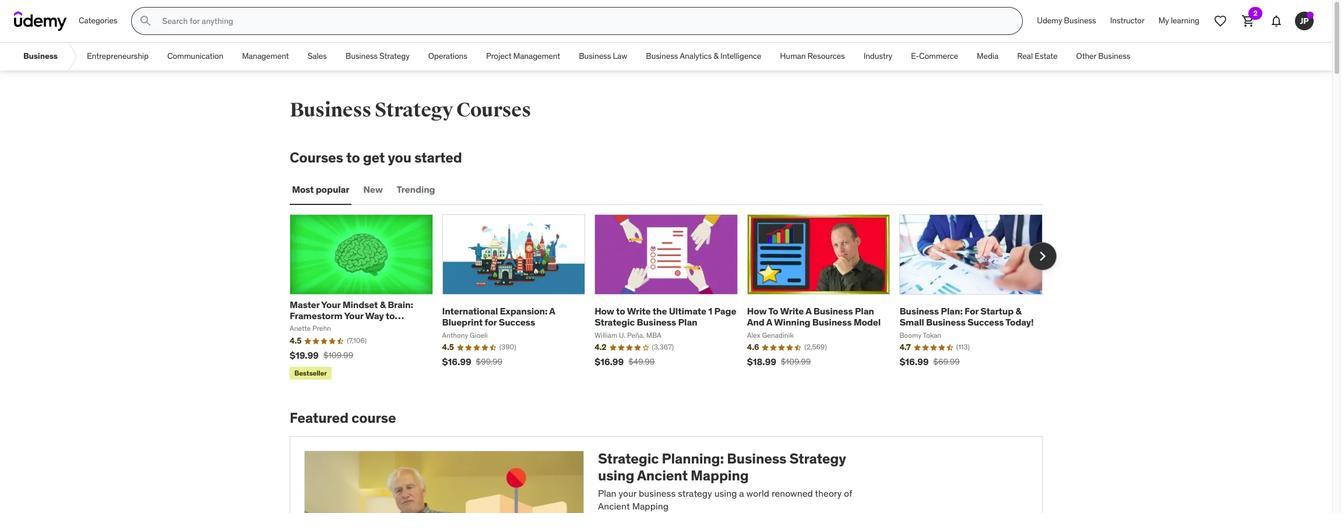 Task type: locate. For each thing, give the bounding box(es) containing it.
success down master at the bottom left of the page
[[290, 322, 326, 333]]

next image
[[1034, 247, 1053, 266]]

strategy up you
[[375, 98, 453, 122]]

success inside 'business plan: for startup & small business success today!'
[[968, 317, 1005, 329]]

media link
[[968, 43, 1009, 71]]

0 horizontal spatial management
[[242, 51, 289, 61]]

using
[[598, 467, 635, 485], [715, 488, 737, 500]]

project management
[[486, 51, 561, 61]]

course
[[352, 410, 396, 428]]

1 horizontal spatial write
[[781, 306, 804, 317]]

plan
[[855, 306, 875, 317], [679, 317, 698, 329], [598, 488, 617, 500]]

sales
[[308, 51, 327, 61]]

e-
[[912, 51, 920, 61]]

plan left 1
[[679, 317, 698, 329]]

0 horizontal spatial success
[[290, 322, 326, 333]]

2 horizontal spatial &
[[1016, 306, 1022, 317]]

business plan: for startup & small business success today! link
[[900, 306, 1034, 329]]

& left brain:
[[380, 299, 386, 311]]

categories
[[79, 15, 117, 26]]

2 horizontal spatial to
[[617, 306, 626, 317]]

strategy up theory
[[790, 450, 847, 468]]

management left sales on the left of the page
[[242, 51, 289, 61]]

startup
[[981, 306, 1014, 317]]

management
[[242, 51, 289, 61], [514, 51, 561, 61]]

business strategy
[[346, 51, 410, 61]]

0 horizontal spatial ancient
[[598, 501, 630, 513]]

1 vertical spatial courses
[[290, 149, 343, 167]]

strategic up your
[[598, 450, 659, 468]]

1 horizontal spatial courses
[[457, 98, 531, 122]]

courses up most popular
[[290, 149, 343, 167]]

strategy for business strategy
[[380, 51, 410, 61]]

way
[[365, 310, 384, 322]]

a right and
[[767, 317, 773, 329]]

your
[[321, 299, 341, 311], [344, 310, 364, 322]]

industry
[[864, 51, 893, 61]]

most popular button
[[290, 176, 352, 204]]

plan inside how to write a business plan and a winning business model
[[855, 306, 875, 317]]

real
[[1018, 51, 1034, 61]]

plan left your
[[598, 488, 617, 500]]

management right project
[[514, 51, 561, 61]]

& right analytics
[[714, 51, 719, 61]]

strategic
[[595, 317, 635, 329], [598, 450, 659, 468]]

2 horizontal spatial a
[[806, 306, 812, 317]]

other business
[[1077, 51, 1131, 61]]

0 vertical spatial strategy
[[380, 51, 410, 61]]

project management link
[[477, 43, 570, 71]]

0 horizontal spatial using
[[598, 467, 635, 485]]

write inside how to write the ultimate 1 page strategic business plan
[[627, 306, 651, 317]]

ancient down your
[[598, 501, 630, 513]]

0 horizontal spatial a
[[550, 306, 556, 317]]

mapping down business
[[633, 501, 669, 513]]

0 vertical spatial mapping
[[691, 467, 749, 485]]

business analytics & intelligence link
[[637, 43, 771, 71]]

your right master at the bottom left of the page
[[321, 299, 341, 311]]

shopping cart with 2 items image
[[1242, 14, 1256, 28]]

1 vertical spatial strategy
[[375, 98, 453, 122]]

using left the a
[[715, 488, 737, 500]]

to
[[769, 306, 779, 317]]

2
[[1254, 9, 1258, 17]]

2 write from the left
[[781, 306, 804, 317]]

udemy business
[[1038, 15, 1097, 26]]

1 horizontal spatial success
[[499, 317, 535, 329]]

1 horizontal spatial your
[[344, 310, 364, 322]]

2 management from the left
[[514, 51, 561, 61]]

to
[[346, 149, 360, 167], [617, 306, 626, 317], [386, 310, 395, 322]]

your left 'way'
[[344, 310, 364, 322]]

1 horizontal spatial management
[[514, 51, 561, 61]]

to for write
[[617, 306, 626, 317]]

1 vertical spatial using
[[715, 488, 737, 500]]

notifications image
[[1270, 14, 1284, 28]]

Search for anything text field
[[160, 11, 1009, 31]]

how inside how to write a business plan and a winning business model
[[748, 306, 767, 317]]

0 horizontal spatial to
[[346, 149, 360, 167]]

udemy
[[1038, 15, 1063, 26]]

mapping
[[691, 467, 749, 485], [633, 501, 669, 513]]

you have alerts image
[[1308, 12, 1315, 19]]

2 horizontal spatial success
[[968, 317, 1005, 329]]

to inside how to write the ultimate 1 page strategic business plan
[[617, 306, 626, 317]]

business strategy link
[[336, 43, 419, 71]]

the
[[653, 306, 667, 317]]

0 horizontal spatial your
[[321, 299, 341, 311]]

business law
[[579, 51, 628, 61]]

to left get
[[346, 149, 360, 167]]

success
[[499, 317, 535, 329], [968, 317, 1005, 329], [290, 322, 326, 333]]

using up your
[[598, 467, 635, 485]]

a right 'to'
[[806, 306, 812, 317]]

courses
[[457, 98, 531, 122], [290, 149, 343, 167]]

business analytics & intelligence
[[646, 51, 762, 61]]

how to write the ultimate 1 page strategic business plan
[[595, 306, 737, 329]]

0 horizontal spatial courses
[[290, 149, 343, 167]]

featured
[[290, 410, 349, 428]]

1 horizontal spatial how
[[748, 306, 767, 317]]

0 horizontal spatial how
[[595, 306, 615, 317]]

write left the
[[627, 306, 651, 317]]

jp
[[1301, 16, 1310, 26]]

mapping up the a
[[691, 467, 749, 485]]

how for strategic
[[595, 306, 615, 317]]

2 horizontal spatial plan
[[855, 306, 875, 317]]

master your mindset & brain: framestorm your way to success
[[290, 299, 413, 333]]

1 write from the left
[[627, 306, 651, 317]]

plan inside strategic planning: business strategy using ancient mapping plan your business strategy using a world renowned theory of ancient mapping
[[598, 488, 617, 500]]

how
[[595, 306, 615, 317], [748, 306, 767, 317]]

business strategy courses
[[290, 98, 531, 122]]

0 horizontal spatial plan
[[598, 488, 617, 500]]

1 horizontal spatial ancient
[[637, 467, 688, 485]]

categories button
[[72, 7, 124, 35]]

1 vertical spatial strategic
[[598, 450, 659, 468]]

1 how from the left
[[595, 306, 615, 317]]

submit search image
[[139, 14, 153, 28]]

1 horizontal spatial using
[[715, 488, 737, 500]]

communication link
[[158, 43, 233, 71]]

entrepreneurship link
[[78, 43, 158, 71]]

master your mindset & brain: framestorm your way to success link
[[290, 299, 413, 333]]

business inside strategic planning: business strategy using ancient mapping plan your business strategy using a world renowned theory of ancient mapping
[[727, 450, 787, 468]]

to right 'way'
[[386, 310, 395, 322]]

courses to get you started
[[290, 149, 462, 167]]

plan left small
[[855, 306, 875, 317]]

business
[[1065, 15, 1097, 26], [23, 51, 58, 61], [346, 51, 378, 61], [579, 51, 611, 61], [646, 51, 679, 61], [1099, 51, 1131, 61], [290, 98, 372, 122], [814, 306, 853, 317], [900, 306, 940, 317], [637, 317, 677, 329], [813, 317, 852, 329], [927, 317, 966, 329], [727, 450, 787, 468]]

strategy for business strategy courses
[[375, 98, 453, 122]]

strategic planning: business strategy using ancient mapping plan your business strategy using a world renowned theory of ancient mapping
[[598, 450, 853, 513]]

1 vertical spatial mapping
[[633, 501, 669, 513]]

& inside master your mindset & brain: framestorm your way to success
[[380, 299, 386, 311]]

write inside how to write a business plan and a winning business model
[[781, 306, 804, 317]]

1
[[709, 306, 713, 317]]

business plan: for startup & small business success today!
[[900, 306, 1034, 329]]

ancient up business
[[637, 467, 688, 485]]

write right 'to'
[[781, 306, 804, 317]]

strategic inside strategic planning: business strategy using ancient mapping plan your business strategy using a world renowned theory of ancient mapping
[[598, 450, 659, 468]]

theory
[[816, 488, 842, 500]]

2 how from the left
[[748, 306, 767, 317]]

courses down project
[[457, 98, 531, 122]]

plan inside how to write the ultimate 1 page strategic business plan
[[679, 317, 698, 329]]

how left 'to'
[[748, 306, 767, 317]]

success left today!
[[968, 317, 1005, 329]]

human
[[781, 51, 806, 61]]

1 horizontal spatial to
[[386, 310, 395, 322]]

business link
[[14, 43, 67, 71]]

a right the expansion:
[[550, 306, 556, 317]]

0 horizontal spatial write
[[627, 306, 651, 317]]

success right for at the left
[[499, 317, 535, 329]]

real estate link
[[1009, 43, 1068, 71]]

0 vertical spatial strategic
[[595, 317, 635, 329]]

1 vertical spatial ancient
[[598, 501, 630, 513]]

0 vertical spatial ancient
[[637, 467, 688, 485]]

how left the
[[595, 306, 615, 317]]

write for business
[[627, 306, 651, 317]]

model
[[854, 317, 881, 329]]

0 horizontal spatial mapping
[[633, 501, 669, 513]]

& right startup
[[1016, 306, 1022, 317]]

a
[[740, 488, 745, 500]]

intelligence
[[721, 51, 762, 61]]

&
[[714, 51, 719, 61], [380, 299, 386, 311], [1016, 306, 1022, 317]]

1 horizontal spatial plan
[[679, 317, 698, 329]]

2 vertical spatial strategy
[[790, 450, 847, 468]]

0 vertical spatial courses
[[457, 98, 531, 122]]

law
[[613, 51, 628, 61]]

strategic left the
[[595, 317, 635, 329]]

sales link
[[298, 43, 336, 71]]

expansion:
[[500, 306, 548, 317]]

how inside how to write the ultimate 1 page strategic business plan
[[595, 306, 615, 317]]

0 horizontal spatial &
[[380, 299, 386, 311]]

to left the
[[617, 306, 626, 317]]

strategy left operations
[[380, 51, 410, 61]]

1 management from the left
[[242, 51, 289, 61]]

communication
[[167, 51, 223, 61]]

management inside management link
[[242, 51, 289, 61]]

ancient
[[637, 467, 688, 485], [598, 501, 630, 513]]

e-commerce link
[[902, 43, 968, 71]]

your
[[619, 488, 637, 500]]

real estate
[[1018, 51, 1058, 61]]



Task type: describe. For each thing, give the bounding box(es) containing it.
winning
[[774, 317, 811, 329]]

international expansion: a blueprint for success
[[442, 306, 556, 329]]

human resources link
[[771, 43, 855, 71]]

master
[[290, 299, 320, 311]]

get
[[363, 149, 385, 167]]

my
[[1159, 15, 1170, 26]]

learning
[[1172, 15, 1200, 26]]

of
[[845, 488, 853, 500]]

small
[[900, 317, 925, 329]]

management inside project management link
[[514, 51, 561, 61]]

international expansion: a blueprint for success link
[[442, 306, 556, 329]]

trending button
[[395, 176, 438, 204]]

framestorm
[[290, 310, 343, 322]]

how to write a business plan and a winning business model link
[[748, 306, 881, 329]]

resources
[[808, 51, 845, 61]]

how to write a business plan and a winning business model
[[748, 306, 881, 329]]

renowned
[[772, 488, 813, 500]]

plan:
[[942, 306, 963, 317]]

strategic inside how to write the ultimate 1 page strategic business plan
[[595, 317, 635, 329]]

other
[[1077, 51, 1097, 61]]

1 horizontal spatial mapping
[[691, 467, 749, 485]]

you
[[388, 149, 412, 167]]

strategy
[[678, 488, 713, 500]]

jp link
[[1291, 7, 1319, 35]]

2 link
[[1235, 7, 1263, 35]]

success inside master your mindset & brain: framestorm your way to success
[[290, 322, 326, 333]]

ultimate
[[669, 306, 707, 317]]

operations
[[429, 51, 468, 61]]

business law link
[[570, 43, 637, 71]]

instructor
[[1111, 15, 1145, 26]]

blueprint
[[442, 317, 483, 329]]

business inside how to write the ultimate 1 page strategic business plan
[[637, 317, 677, 329]]

1 horizontal spatial &
[[714, 51, 719, 61]]

human resources
[[781, 51, 845, 61]]

to for get
[[346, 149, 360, 167]]

udemy image
[[14, 11, 67, 31]]

and
[[748, 317, 765, 329]]

international
[[442, 306, 498, 317]]

brain:
[[388, 299, 413, 311]]

wishlist image
[[1214, 14, 1228, 28]]

new button
[[361, 176, 385, 204]]

media
[[978, 51, 999, 61]]

estate
[[1035, 51, 1058, 61]]

industry link
[[855, 43, 902, 71]]

1 horizontal spatial a
[[767, 317, 773, 329]]

instructor link
[[1104, 7, 1152, 35]]

my learning link
[[1152, 7, 1207, 35]]

0 vertical spatial using
[[598, 467, 635, 485]]

today!
[[1006, 317, 1034, 329]]

to inside master your mindset & brain: framestorm your way to success
[[386, 310, 395, 322]]

world
[[747, 488, 770, 500]]

udemy business link
[[1031, 7, 1104, 35]]

mindset
[[343, 299, 378, 311]]

e-commerce
[[912, 51, 959, 61]]

trending
[[397, 184, 435, 195]]

& inside 'business plan: for startup & small business success today!'
[[1016, 306, 1022, 317]]

entrepreneurship
[[87, 51, 149, 61]]

analytics
[[680, 51, 712, 61]]

popular
[[316, 184, 350, 195]]

other business link
[[1068, 43, 1140, 71]]

a inside international expansion: a blueprint for success
[[550, 306, 556, 317]]

how for a
[[748, 306, 767, 317]]

most
[[292, 184, 314, 195]]

management link
[[233, 43, 298, 71]]

write for winning
[[781, 306, 804, 317]]

project
[[486, 51, 512, 61]]

arrow pointing to subcategory menu links image
[[67, 43, 78, 71]]

how to write the ultimate 1 page strategic business plan link
[[595, 306, 737, 329]]

business
[[639, 488, 676, 500]]

most popular
[[292, 184, 350, 195]]

for
[[965, 306, 979, 317]]

started
[[415, 149, 462, 167]]

page
[[715, 306, 737, 317]]

commerce
[[920, 51, 959, 61]]

carousel element
[[290, 215, 1057, 383]]

featured course
[[290, 410, 396, 428]]

operations link
[[419, 43, 477, 71]]

planning:
[[662, 450, 724, 468]]

my learning
[[1159, 15, 1200, 26]]

success inside international expansion: a blueprint for success
[[499, 317, 535, 329]]

for
[[485, 317, 497, 329]]

strategy inside strategic planning: business strategy using ancient mapping plan your business strategy using a world renowned theory of ancient mapping
[[790, 450, 847, 468]]

new
[[364, 184, 383, 195]]



Task type: vqa. For each thing, say whether or not it's contained in the screenshot.
COMPLETE
no



